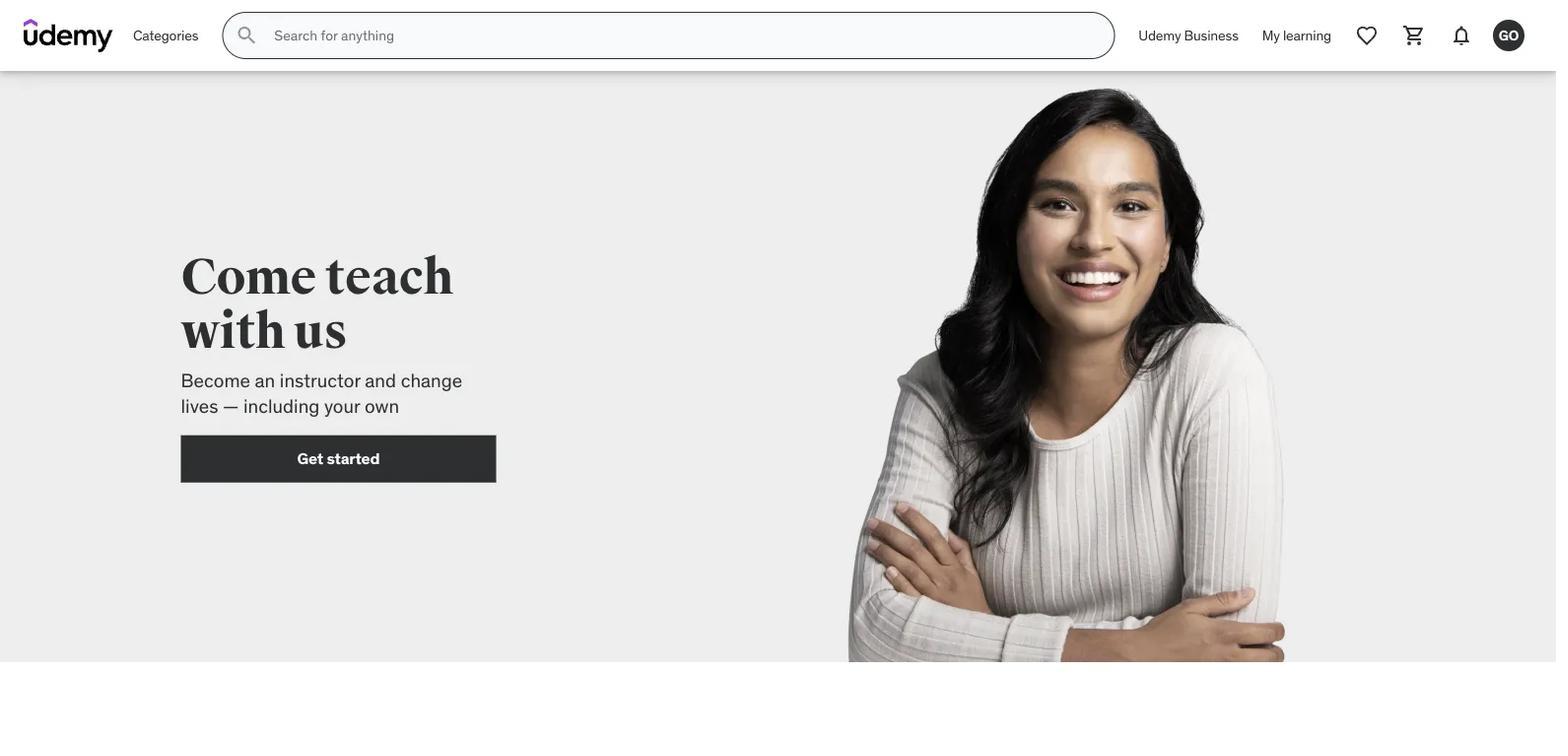 Task type: vqa. For each thing, say whether or not it's contained in the screenshot.
Categories
yes



Task type: describe. For each thing, give the bounding box(es) containing it.
my
[[1262, 26, 1280, 44]]

us
[[294, 301, 347, 363]]

udemy business
[[1139, 26, 1239, 44]]

teach
[[325, 247, 453, 308]]

notifications image
[[1450, 24, 1473, 47]]

started
[[327, 449, 380, 469]]

change
[[401, 368, 462, 392]]

go
[[1499, 26, 1519, 44]]

learning
[[1283, 26, 1331, 44]]

udemy image
[[24, 19, 113, 52]]

come
[[181, 247, 316, 308]]

own
[[365, 394, 399, 418]]

an
[[255, 368, 275, 392]]

lives
[[181, 394, 218, 418]]

udemy business link
[[1127, 12, 1250, 59]]

—
[[223, 394, 239, 418]]

get started
[[297, 449, 380, 469]]

shopping cart with 0 items image
[[1402, 24, 1426, 47]]

come teach with us become an instructor and change lives — including your own
[[181, 247, 462, 418]]

with
[[181, 301, 285, 363]]

and
[[365, 368, 396, 392]]

categories
[[133, 26, 198, 44]]

business
[[1184, 26, 1239, 44]]



Task type: locate. For each thing, give the bounding box(es) containing it.
my learning link
[[1250, 12, 1343, 59]]

udemy
[[1139, 26, 1181, 44]]

become
[[181, 368, 250, 392]]

my learning
[[1262, 26, 1331, 44]]

categories button
[[121, 12, 210, 59]]

get started link
[[181, 435, 496, 483]]

go link
[[1485, 12, 1532, 59]]

your
[[324, 394, 360, 418]]

instructor
[[280, 368, 360, 392]]

Search for anything text field
[[270, 19, 1090, 52]]

including
[[243, 394, 320, 418]]

get
[[297, 449, 323, 469]]

submit search image
[[235, 24, 259, 47]]

wishlist image
[[1355, 24, 1379, 47]]



